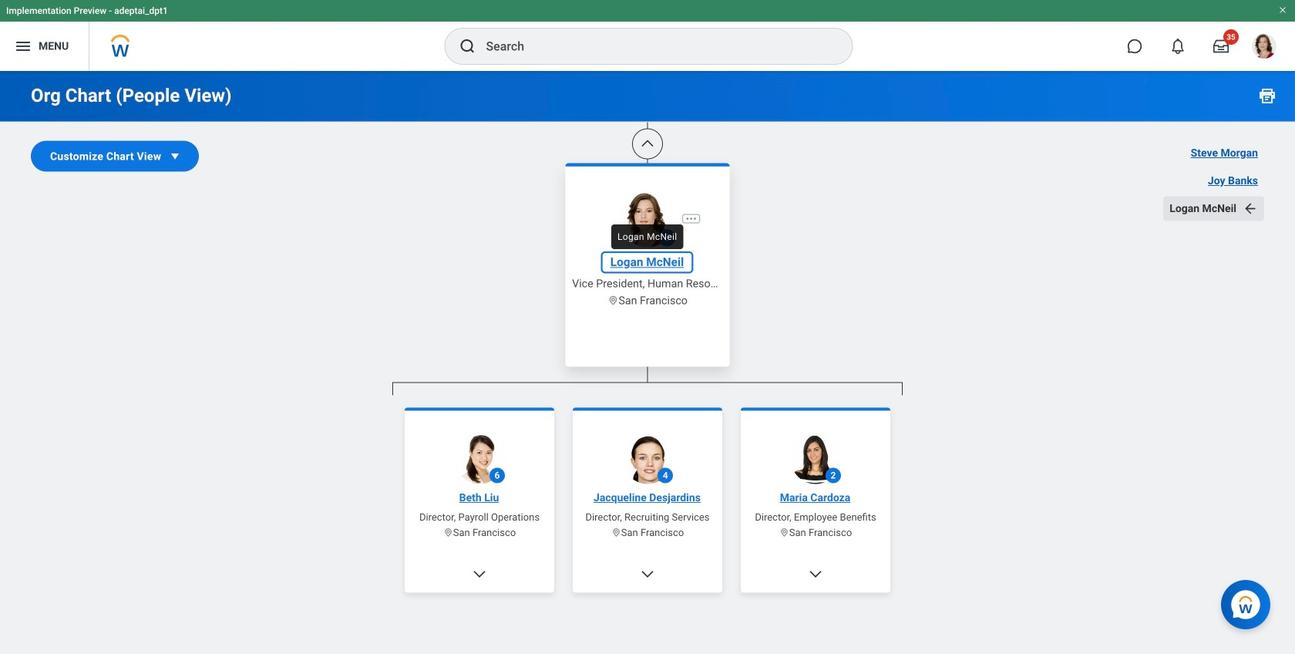 Task type: locate. For each thing, give the bounding box(es) containing it.
location image
[[608, 295, 619, 306], [443, 528, 453, 538], [612, 528, 622, 538]]

search image
[[459, 37, 477, 56]]

chevron up image
[[640, 136, 656, 152]]

tooltip
[[607, 220, 688, 254]]

justify image
[[14, 37, 32, 56]]

0 horizontal spatial chevron down image
[[472, 567, 488, 582]]

chevron down image
[[640, 567, 656, 582]]

profile logan mcneil image
[[1253, 34, 1277, 62]]

main content
[[0, 0, 1296, 654]]

banner
[[0, 0, 1296, 71]]

close environment banner image
[[1279, 5, 1288, 15]]

related actions image
[[685, 212, 698, 225]]

1 horizontal spatial chevron down image
[[808, 567, 824, 582]]

chevron down image
[[472, 567, 488, 582], [808, 567, 824, 582]]



Task type: describe. For each thing, give the bounding box(es) containing it.
1 chevron down image from the left
[[472, 567, 488, 582]]

caret down image
[[168, 148, 183, 164]]

arrow left image
[[1244, 201, 1259, 216]]

Search Workday  search field
[[486, 29, 821, 63]]

inbox large image
[[1214, 39, 1230, 54]]

logan mcneil, logan mcneil, 3 direct reports element
[[393, 395, 903, 654]]

print org chart image
[[1259, 86, 1277, 105]]

2 chevron down image from the left
[[808, 567, 824, 582]]

notifications large image
[[1171, 39, 1186, 54]]

location image
[[780, 528, 790, 538]]



Task type: vqa. For each thing, say whether or not it's contained in the screenshot.
top group
no



